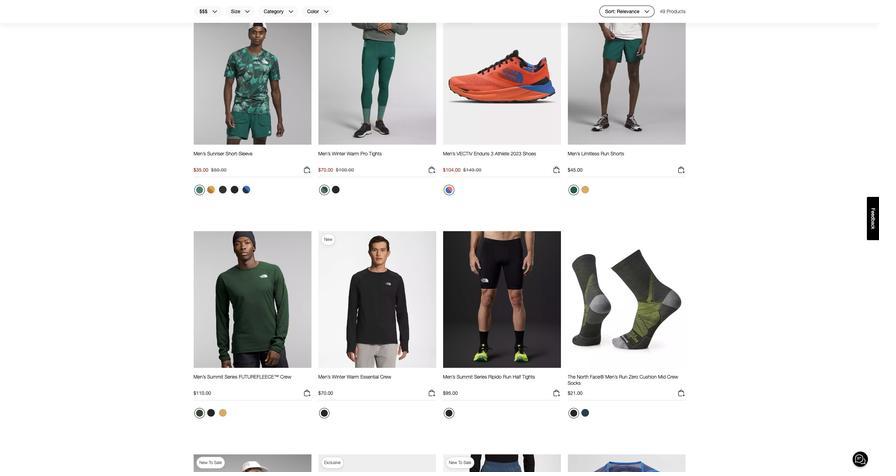 Task type: locate. For each thing, give the bounding box(es) containing it.
$choose color$ option group down $100.00
[[318, 185, 342, 198]]

north
[[577, 374, 589, 380]]

the north face® men's run zero cushion mid crew socks image
[[568, 231, 686, 369]]

men's for men's sunriser short-sleeve
[[194, 151, 206, 157]]

$110.00 button
[[194, 390, 311, 401]]

new for the men's sunriser short-sleeve image
[[199, 14, 208, 19]]

2 winter from the top
[[332, 374, 346, 380]]

men's winter warm essential crew
[[318, 374, 391, 380]]

men's for men's limitless run shorts
[[568, 151, 580, 157]]

0 horizontal spatial tnf black radio
[[319, 409, 329, 419]]

$choose color$ option group for winter
[[318, 185, 342, 198]]

f
[[871, 208, 876, 211]]

Black radio
[[569, 409, 579, 419]]

new
[[199, 14, 208, 19], [324, 237, 332, 242], [199, 461, 208, 466], [449, 461, 457, 466]]

crew
[[280, 374, 291, 380], [380, 374, 391, 380], [667, 374, 678, 380]]

men's inside men's summit series futurefleece™ crew button
[[194, 374, 206, 380]]

0 horizontal spatial series
[[225, 374, 238, 380]]

pine needle image
[[196, 411, 203, 417]]

futurefleece™
[[239, 374, 279, 380]]

new to sale for men's wander pants image
[[449, 461, 471, 466]]

Solar Coral/Optic Blue radio
[[444, 185, 454, 196]]

men's inside "the north face® men's run zero cushion mid crew socks"
[[606, 374, 618, 380]]

1 horizontal spatial summit
[[457, 374, 473, 380]]

tights right pro
[[369, 151, 382, 157]]

1 crew from the left
[[280, 374, 291, 380]]

men's inside "men's summit series ripido run half tights" button
[[443, 374, 455, 380]]

Optic Blue/Summit Navy radio
[[241, 185, 252, 196]]

winter inside button
[[332, 151, 346, 157]]

1 horizontal spatial tnf black image
[[332, 186, 340, 194]]

winter for men's winter warm essential crew
[[332, 374, 346, 380]]

tnf black image
[[231, 186, 238, 194], [332, 186, 340, 194], [446, 411, 453, 417]]

$35.00
[[194, 167, 208, 173]]

new to sale
[[199, 14, 222, 19], [199, 461, 222, 466], [449, 461, 471, 466]]

run
[[601, 151, 609, 157], [503, 374, 512, 380], [619, 374, 628, 380]]

$21.00 button
[[568, 390, 686, 401]]

to for "men's wander long-sleeve" image
[[209, 461, 213, 466]]

run for the north face® men's run zero cushion mid crew socks
[[619, 374, 628, 380]]

2 series from the left
[[474, 374, 487, 380]]

online ceramics forest fern image
[[570, 187, 577, 194]]

0 vertical spatial summit gold image
[[581, 186, 589, 194]]

twilight blue image
[[581, 410, 589, 417]]

0 horizontal spatial summit gold image
[[219, 410, 227, 417]]

$70.00 left $100.00
[[318, 167, 333, 173]]

$70.00 inside dropdown button
[[318, 391, 333, 397]]

tights
[[369, 151, 382, 157], [522, 374, 535, 380]]

warm left essential
[[347, 374, 359, 380]]

$choose color$ option group for summit
[[194, 408, 229, 422]]

$45.00 button
[[568, 166, 686, 178]]

men's inside men's vectiv enduris 3 athlete 2023 shoes "button"
[[443, 151, 455, 157]]

men's
[[194, 151, 206, 157], [318, 151, 331, 157], [443, 151, 455, 157], [568, 151, 580, 157], [194, 374, 206, 380], [318, 374, 331, 380], [443, 374, 455, 380], [606, 374, 618, 380]]

1 horizontal spatial tnf black radio
[[229, 185, 240, 196]]

1 series from the left
[[225, 374, 238, 380]]

0 horizontal spatial run
[[503, 374, 512, 380]]

TNF Black radio
[[229, 185, 240, 196], [205, 408, 216, 419]]

$choose color$ option group down $110.00
[[194, 408, 229, 422]]

to
[[209, 14, 213, 19], [209, 461, 213, 466], [458, 461, 463, 466]]

e
[[871, 211, 876, 214], [871, 214, 876, 217]]

crew right essential
[[380, 374, 391, 380]]

1 vertical spatial winter
[[332, 374, 346, 380]]

$70.00 down men's winter warm essential crew button
[[318, 391, 333, 397]]

2 horizontal spatial tnf black radio
[[444, 409, 454, 419]]

TNF Black radio
[[330, 185, 341, 196], [319, 409, 329, 419], [444, 409, 454, 419]]

0 horizontal spatial tights
[[369, 151, 382, 157]]

winter left essential
[[332, 374, 346, 380]]

men's summit series futurefleece™ crew image
[[194, 231, 311, 369]]

summit
[[207, 374, 223, 380], [457, 374, 473, 380]]

0 vertical spatial $70.00
[[318, 167, 333, 173]]

tnf black radio left optic blue/summit navy image
[[229, 185, 240, 196]]

0 horizontal spatial tnf black image
[[231, 186, 238, 194]]

$110.00
[[194, 391, 211, 397]]

0 horizontal spatial summit
[[207, 374, 223, 380]]

$choose color$ option group down $50.00
[[194, 185, 253, 198]]

$choose color$ option group for limitless
[[568, 185, 592, 198]]

warm inside men's winter warm pro tights button
[[347, 151, 359, 157]]

49 products status
[[660, 6, 686, 17]]

summit up $95.00
[[457, 374, 473, 380]]

0 vertical spatial warm
[[347, 151, 359, 157]]

e up b
[[871, 214, 876, 217]]

relevance
[[617, 8, 640, 14]]

1 warm from the top
[[347, 151, 359, 157]]

1 vertical spatial warm
[[347, 374, 359, 380]]

warm inside men's winter warm essential crew button
[[347, 374, 359, 380]]

warm left pro
[[347, 151, 359, 157]]

2 crew from the left
[[380, 374, 391, 380]]

0 vertical spatial winter
[[332, 151, 346, 157]]

crew for men's summit series futurefleece™ crew
[[280, 374, 291, 380]]

Summit Gold radio
[[217, 408, 228, 419]]

run inside "the north face® men's run zero cushion mid crew socks"
[[619, 374, 628, 380]]

series left ripido
[[474, 374, 487, 380]]

$149.00
[[463, 167, 482, 173]]

men's for men's summit series futurefleece™ crew
[[194, 374, 206, 380]]

summit inside button
[[207, 374, 223, 380]]

forest fern/dark sage image
[[321, 187, 328, 194]]

2 horizontal spatial crew
[[667, 374, 678, 380]]

$50.00
[[211, 167, 227, 173]]

$choose color$ option group down "$45.00"
[[568, 185, 592, 198]]

0 vertical spatial tnf black radio
[[229, 185, 240, 196]]

winter
[[332, 151, 346, 157], [332, 374, 346, 380]]

sale
[[214, 14, 222, 19], [214, 461, 222, 466], [464, 461, 471, 466]]

series left 'futurefleece™'
[[225, 374, 238, 380]]

c
[[871, 225, 876, 227]]

summit up $110.00
[[207, 374, 223, 380]]

sort: relevance button
[[599, 6, 655, 17]]

$95.00 button
[[443, 390, 561, 401]]

tnf black image down $95.00
[[446, 411, 453, 417]]

to for men's wander pants image
[[458, 461, 463, 466]]

lichen teal camo embroidery print image
[[196, 187, 203, 194]]

tnf black image left optic blue/summit navy image
[[231, 186, 238, 194]]

summit gold image inside option
[[581, 186, 589, 194]]

run left half
[[503, 374, 512, 380]]

men's inside men's winter warm pro tights button
[[318, 151, 331, 157]]

1 vertical spatial tights
[[522, 374, 535, 380]]

cushion
[[640, 374, 657, 380]]

men's inside men's sunriser short-sleeve button
[[194, 151, 206, 157]]

men's sunriser short-sleeve button
[[194, 151, 253, 163]]

summit gold image for summit gold option
[[581, 186, 589, 194]]

men's inside men's limitless run shorts button
[[568, 151, 580, 157]]

tnf black image right forest fern/dark sage option
[[332, 186, 340, 194]]

athlete
[[495, 151, 509, 157]]

tnf black image
[[207, 410, 215, 417], [321, 411, 328, 417]]

men's winter warm pro tights
[[318, 151, 382, 157]]

enduris
[[474, 151, 490, 157]]

crew right 'futurefleece™'
[[280, 374, 291, 380]]

ripido
[[488, 374, 502, 380]]

crew right the mid on the right of page
[[667, 374, 678, 380]]

$95.00
[[443, 391, 458, 397]]

2 warm from the top
[[347, 374, 359, 380]]

asphalt grey image
[[219, 186, 227, 194]]

2 horizontal spatial run
[[619, 374, 628, 380]]

size
[[231, 8, 240, 14]]

winter up $100.00
[[332, 151, 346, 157]]

$70.00 button
[[318, 390, 436, 401]]

1 vertical spatial summit gold image
[[219, 410, 227, 417]]

color button
[[301, 6, 334, 17]]

summit for $110.00
[[207, 374, 223, 380]]

men's summit series ripido run half tights
[[443, 374, 535, 380]]

1 e from the top
[[871, 211, 876, 214]]

series inside button
[[474, 374, 487, 380]]

49 products
[[660, 8, 686, 14]]

1 horizontal spatial summit gold image
[[581, 186, 589, 194]]

shorts
[[611, 151, 624, 157]]

Asphalt Grey radio
[[217, 185, 228, 196]]

0 horizontal spatial tnf black radio
[[205, 408, 216, 419]]

face®
[[590, 374, 604, 380]]

shoes
[[523, 151, 536, 157]]

exclusive
[[324, 461, 341, 466]]

summit gold image right online ceramics forest fern "radio"
[[581, 186, 589, 194]]

series
[[225, 374, 238, 380], [474, 374, 487, 380]]

men's sunriser short-sleeve
[[194, 151, 253, 157]]

2 horizontal spatial tnf black image
[[446, 411, 453, 417]]

series inside button
[[225, 374, 238, 380]]

new to sale for "men's wander long-sleeve" image
[[199, 461, 222, 466]]

men's winter warm pro tights image
[[318, 8, 436, 145]]

1 $70.00 from the top
[[318, 167, 333, 173]]

limitless
[[582, 151, 600, 157]]

warm for essential
[[347, 374, 359, 380]]

men's limitless run shorts
[[568, 151, 624, 157]]

2 summit from the left
[[457, 374, 473, 380]]

summit gold image
[[581, 186, 589, 194], [219, 410, 227, 417]]

f e e d b a c k button
[[867, 197, 879, 240]]

series for ripido
[[474, 374, 487, 380]]

2 e from the top
[[871, 214, 876, 217]]

men's for men's winter warm pro tights
[[318, 151, 331, 157]]

to for the men's sunriser short-sleeve image
[[209, 14, 213, 19]]

tnf black radio right "pine needle" image at the left bottom of the page
[[205, 408, 216, 419]]

warm
[[347, 151, 359, 157], [347, 374, 359, 380]]

1 summit from the left
[[207, 374, 223, 380]]

summit gold image inside radio
[[219, 410, 227, 417]]

summit gold image right pine needle option
[[219, 410, 227, 417]]

1 horizontal spatial tights
[[522, 374, 535, 380]]

3
[[491, 151, 494, 157]]

sale for "men's wander long-sleeve" image
[[214, 461, 222, 466]]

0 horizontal spatial crew
[[280, 374, 291, 380]]

men's inside men's winter warm essential crew button
[[318, 374, 331, 380]]

run left shorts
[[601, 151, 609, 157]]

men's wander pants image
[[443, 455, 561, 473]]

$choose color$ option group for north
[[568, 408, 592, 422]]

$choose color$ option group for sunriser
[[194, 185, 253, 198]]

Lichen Teal Camo Embroidery Print radio
[[194, 185, 205, 196]]

the
[[568, 374, 576, 380]]

$45.00
[[568, 167, 583, 173]]

men's vectiv enduris 3 athlete 2023 shoes image
[[443, 8, 561, 145]]

Twilight Blue radio
[[580, 408, 591, 419]]

tights right half
[[522, 374, 535, 380]]

half
[[513, 374, 521, 380]]

1 horizontal spatial series
[[474, 374, 487, 380]]

1 horizontal spatial tnf black image
[[321, 411, 328, 417]]

$21.00
[[568, 391, 583, 397]]

$choose color$ option group down $21.00
[[568, 408, 592, 422]]

1 horizontal spatial crew
[[380, 374, 391, 380]]

zero
[[629, 374, 638, 380]]

size button
[[225, 6, 255, 17]]

1 winter from the top
[[332, 151, 346, 157]]

tnf black radio for men's winter warm essential crew
[[319, 409, 329, 419]]

1 vertical spatial $70.00
[[318, 391, 333, 397]]

$70.00
[[318, 167, 333, 173], [318, 391, 333, 397]]

2 $70.00 from the top
[[318, 391, 333, 397]]

color
[[307, 8, 319, 14]]

sort:
[[605, 8, 616, 14]]

winter inside button
[[332, 374, 346, 380]]

summit inside button
[[457, 374, 473, 380]]

run left zero
[[619, 374, 628, 380]]

Summit Gold radio
[[580, 185, 591, 196]]

e up d
[[871, 211, 876, 214]]

men's limitless run shorts image
[[568, 8, 686, 145]]

solar coral/optic blue image
[[446, 187, 453, 194]]

summit gold image for summit gold radio
[[219, 410, 227, 417]]

crew for men's winter warm essential crew
[[380, 374, 391, 380]]

$choose color$ option group
[[194, 185, 253, 198], [318, 185, 342, 198], [568, 185, 592, 198], [194, 408, 229, 422], [568, 408, 592, 422]]

$$$
[[199, 8, 208, 14]]

3 crew from the left
[[667, 374, 678, 380]]



Task type: vqa. For each thing, say whether or not it's contained in the screenshot.
first Increase image from the bottom of the page
no



Task type: describe. For each thing, give the bounding box(es) containing it.
men's summit series ripido run half tights image
[[443, 231, 561, 369]]

Summit Gold/Citrine Yellow radio
[[205, 185, 216, 196]]

sort: relevance
[[605, 8, 640, 14]]

men's for men's summit series ripido run half tights
[[443, 374, 455, 380]]

sleeve
[[239, 151, 253, 157]]

new to sale for the men's sunriser short-sleeve image
[[199, 14, 222, 19]]

black image
[[570, 411, 577, 417]]

men's sunriser short-sleeve image
[[194, 8, 311, 145]]

vectiv
[[457, 151, 473, 157]]

men's vectiv enduris 3 futurelight™ shoes image
[[318, 455, 436, 473]]

warm for pro
[[347, 151, 359, 157]]

winter for men's winter warm pro tights
[[332, 151, 346, 157]]

optic blue/summit navy image
[[242, 186, 250, 194]]

$104.00
[[443, 167, 461, 173]]

$100.00
[[336, 167, 354, 173]]

the north face® men's run zero cushion mid crew socks button
[[568, 374, 686, 387]]

socks
[[568, 381, 581, 387]]

men's summit series futurefleece™ crew button
[[194, 374, 291, 387]]

1 vertical spatial tnf black radio
[[205, 408, 216, 419]]

0 vertical spatial tights
[[369, 151, 382, 157]]

men's winter warm pro tights button
[[318, 151, 382, 163]]

category button
[[258, 6, 299, 17]]

men's summit series ripido run half tights button
[[443, 374, 535, 387]]

b
[[871, 219, 876, 222]]

1 horizontal spatial run
[[601, 151, 609, 157]]

d
[[871, 217, 876, 219]]

men's vectiv enduris 3 athlete 2023 shoes
[[443, 151, 536, 157]]

short-
[[226, 151, 239, 157]]

men's for men's winter warm essential crew
[[318, 374, 331, 380]]

Pine Needle radio
[[194, 409, 205, 419]]

sale for the men's sunriser short-sleeve image
[[214, 14, 222, 19]]

category
[[264, 8, 284, 14]]

men's vectiv enduris 3 athlete 2023 shoes button
[[443, 151, 536, 163]]

sunriser
[[207, 151, 224, 157]]

new for men's wander pants image
[[449, 461, 457, 466]]

summit series run training pack 12 image
[[568, 455, 686, 473]]

series for futurefleece™
[[225, 374, 238, 380]]

pro
[[361, 151, 368, 157]]

Online Ceramics Forest Fern radio
[[569, 185, 579, 196]]

f e e d b a c k
[[871, 208, 876, 229]]

men's wander long-sleeve image
[[194, 455, 311, 473]]

tnf black radio for men's summit series ripido run half tights
[[444, 409, 454, 419]]

sale for men's wander pants image
[[464, 461, 471, 466]]

0 horizontal spatial tnf black image
[[207, 410, 215, 417]]

new for "men's wander long-sleeve" image
[[199, 461, 208, 466]]

49
[[660, 8, 666, 14]]

1 horizontal spatial tnf black radio
[[330, 185, 341, 196]]

men's summit series futurefleece™ crew
[[194, 374, 291, 380]]

2023
[[511, 151, 522, 157]]

products
[[667, 8, 686, 14]]

the north face® men's run zero cushion mid crew socks
[[568, 374, 678, 387]]

summit for $95.00
[[457, 374, 473, 380]]

Forest Fern/Dark Sage radio
[[319, 185, 329, 196]]

summit gold/citrine yellow image
[[207, 186, 215, 194]]

run for men's summit series ripido run half tights
[[503, 374, 512, 380]]

a
[[871, 222, 876, 225]]

mid
[[658, 374, 666, 380]]

$$$ button
[[194, 6, 222, 17]]

crew inside "the north face® men's run zero cushion mid crew socks"
[[667, 374, 678, 380]]

men's limitless run shorts button
[[568, 151, 624, 163]]

essential
[[361, 374, 379, 380]]

men's winter warm essential crew image
[[318, 231, 436, 369]]

men's for men's vectiv enduris 3 athlete 2023 shoes
[[443, 151, 455, 157]]

k
[[871, 227, 876, 229]]

men's winter warm essential crew button
[[318, 374, 391, 387]]



